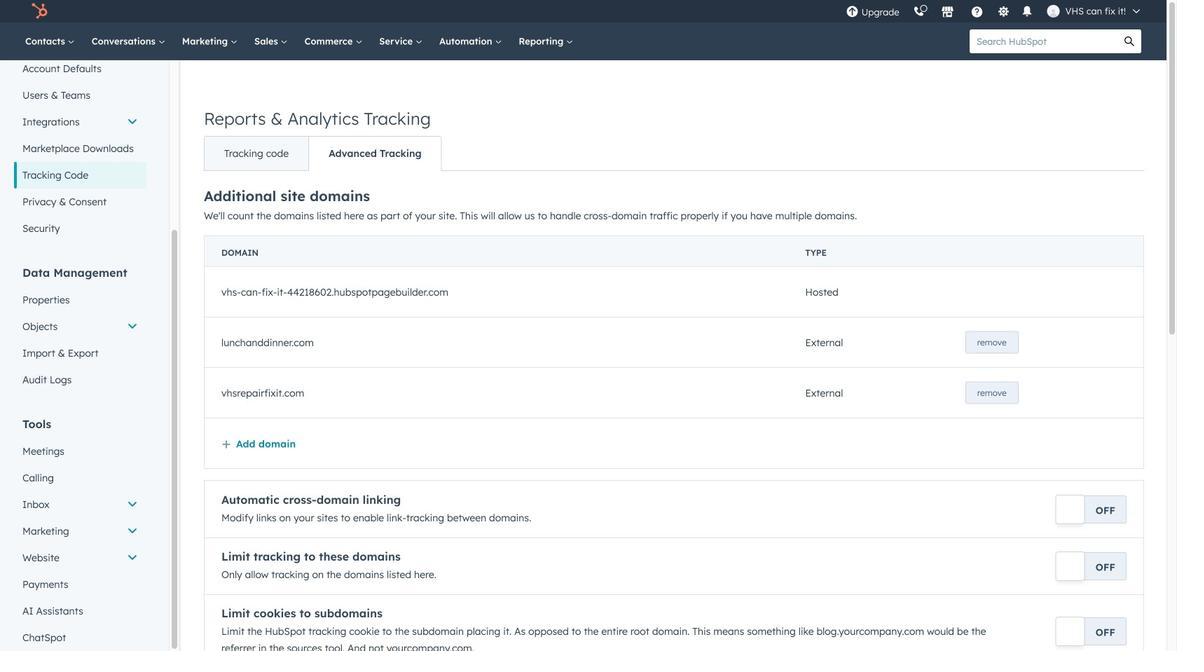 Task type: locate. For each thing, give the bounding box(es) containing it.
Search HubSpot search field
[[970, 29, 1118, 53]]

tools element
[[14, 416, 146, 651]]

data management element
[[14, 265, 146, 393]]

menu
[[839, 0, 1150, 22]]

navigation
[[204, 136, 442, 171]]

marketplaces image
[[942, 6, 954, 19]]



Task type: vqa. For each thing, say whether or not it's contained in the screenshot.
Link opens in a new window ICON
no



Task type: describe. For each thing, give the bounding box(es) containing it.
terry turtle image
[[1048, 5, 1060, 18]]



